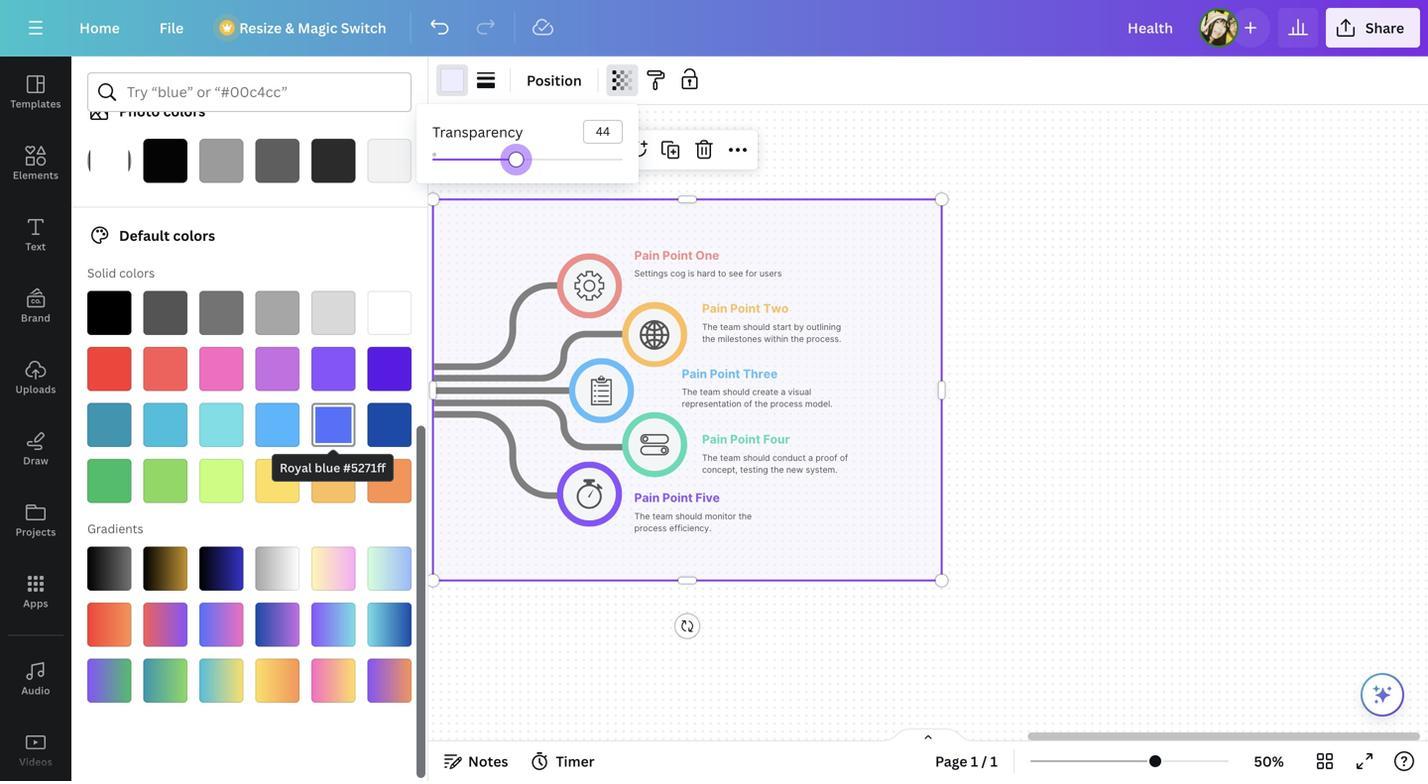 Task type: vqa. For each thing, say whether or not it's contained in the screenshot.
the Apps
yes



Task type: locate. For each thing, give the bounding box(es) containing it.
the inside the team should create a visual representation of the process model.
[[755, 399, 768, 409]]

turquoise blue #5ce1e6 image
[[199, 403, 244, 447]]

colors right default
[[173, 226, 215, 245]]

pain up concept,
[[702, 432, 727, 447]]

five
[[696, 491, 720, 505]]

should inside the team should start by outlining the milestones within the process.
[[743, 322, 770, 332]]

lime #c1ff72 image
[[199, 459, 244, 503]]

process
[[770, 399, 803, 409], [634, 523, 667, 533]]

0 vertical spatial a
[[781, 387, 786, 397]]

the down by
[[791, 334, 804, 344]]

point for three
[[710, 367, 740, 381]]

Design title text field
[[1112, 8, 1191, 48]]

audio
[[21, 684, 50, 698]]

#9b9b9b image
[[199, 139, 244, 183], [199, 139, 244, 183]]

1
[[971, 752, 978, 771], [991, 752, 998, 771]]

linear gradient 90°: #ffde59, #ff914d image
[[255, 659, 300, 703], [255, 659, 300, 703]]

dark turquoise #0097b2 image
[[87, 403, 131, 447]]

the for of
[[702, 453, 718, 463]]

pink #ff66c4 image
[[199, 347, 244, 391]]

milestones
[[718, 334, 762, 344]]

gray #a6a6a6 image
[[255, 291, 300, 335]]

the inside the team should start by outlining the milestones within the process.
[[702, 322, 718, 332]]

cobalt blue #004aad image
[[367, 403, 412, 447], [367, 403, 412, 447]]

pain for pain point four
[[702, 432, 727, 447]]

a inside the team should create a visual representation of the process model.
[[781, 387, 786, 397]]

linear gradient 90°: #cdffd8, #94b9ff image
[[367, 547, 412, 591]]

0 vertical spatial of
[[744, 399, 752, 409]]

by
[[794, 322, 804, 332]]

brand
[[21, 311, 51, 325]]

team for representation
[[700, 387, 720, 397]]

purple #8c52ff image
[[311, 347, 356, 391]]

team inside the team should conduct a proof of concept, testing the new system.
[[720, 453, 741, 463]]

royal blue #5271ff image
[[311, 403, 356, 447]]

linear gradient 90°: #fff7ad, #ffa9f9 image
[[311, 547, 356, 591], [311, 547, 356, 591]]

default colors
[[119, 226, 215, 245]]

0 vertical spatial process
[[770, 399, 803, 409]]

should inside the team should conduct a proof of concept, testing the new system.
[[743, 453, 770, 463]]

of down three
[[744, 399, 752, 409]]

the inside the team should create a visual representation of the process model.
[[682, 387, 698, 397]]

projects button
[[0, 485, 71, 556]]

the inside the team should conduct a proof of concept, testing the new system.
[[702, 453, 718, 463]]

the team should create a visual representation of the process model.
[[682, 387, 833, 409]]

should for representation
[[723, 387, 750, 397]]

royal blue #5271ff image
[[311, 403, 356, 447]]

of
[[744, 399, 752, 409], [840, 453, 848, 463]]

linear gradient 90°: #000000, #3533cd image
[[199, 547, 244, 591]]

pain down settings cog is hard to see for users
[[702, 302, 727, 316]]

light gray #d9d9d9 image
[[311, 291, 356, 335]]

to
[[718, 269, 726, 279]]

create
[[752, 387, 779, 397]]

a for visual
[[781, 387, 786, 397]]

pain point two
[[702, 302, 789, 316]]

should
[[743, 322, 770, 332], [723, 387, 750, 397], [743, 453, 770, 463], [675, 511, 703, 521]]

should for the
[[743, 322, 770, 332]]

1 right /
[[991, 752, 998, 771]]

1 vertical spatial of
[[840, 453, 848, 463]]

light blue #38b6ff image
[[255, 403, 300, 447], [255, 403, 300, 447]]

linear gradient 90°: #a6a6a6, #ffffff image
[[255, 547, 300, 591]]

the inside the team should monitor the process efficiency.
[[634, 511, 650, 521]]

1 horizontal spatial 1
[[991, 752, 998, 771]]

uploads
[[15, 383, 56, 396]]

1 horizontal spatial process
[[770, 399, 803, 409]]

#eeedff image
[[440, 68, 464, 92]]

1 vertical spatial process
[[634, 523, 667, 533]]

Transparency text field
[[584, 121, 622, 143]]

new
[[786, 465, 803, 475]]

team down pain point five
[[653, 511, 673, 521]]

colors right 'solid'
[[119, 265, 155, 281]]

the down conduct
[[771, 465, 784, 475]]

apps button
[[0, 556, 71, 628]]

bright red #ff3131 image
[[87, 347, 131, 391], [87, 347, 131, 391]]

pain up 'representation'
[[682, 367, 707, 381]]

testing
[[740, 465, 768, 475]]

black #000000 image
[[87, 291, 131, 335]]

the right monitor at bottom
[[739, 511, 752, 521]]

black #000000 image
[[87, 291, 131, 335]]

white #ffffff image
[[367, 291, 412, 335], [367, 291, 412, 335]]

team up 'representation'
[[700, 387, 720, 397]]

side panel tab list
[[0, 57, 71, 782]]

magenta #cb6ce6 image
[[255, 347, 300, 391]]

1 1 from the left
[[971, 752, 978, 771]]

should down pain point three
[[723, 387, 750, 397]]

canva assistant image
[[1371, 683, 1395, 707]]

point left four
[[730, 432, 761, 447]]

grass green #7ed957 image
[[143, 459, 187, 503]]

linear gradient 90°: #004aad, #cb6ce6 image
[[255, 603, 300, 647], [255, 603, 300, 647]]

team up concept,
[[720, 453, 741, 463]]

linear gradient 90°: #ff5757, #8c52ff image
[[143, 603, 187, 647]]

icon image
[[575, 271, 605, 301], [591, 376, 612, 406], [640, 434, 669, 456]]

aqua blue #0cc0df image
[[143, 403, 187, 447], [143, 403, 187, 447]]

text button
[[0, 199, 71, 271]]

linear gradient 90°: #8c52ff, #ff914d image
[[367, 659, 412, 703]]

cog
[[670, 269, 686, 279]]

outlining
[[807, 322, 841, 332]]

a inside the team should conduct a proof of concept, testing the new system.
[[808, 453, 813, 463]]

team up milestones
[[720, 322, 741, 332]]

hard
[[697, 269, 716, 279]]

1 horizontal spatial of
[[840, 453, 848, 463]]

linear gradient 90°: #0cc0df, #ffde59 image
[[199, 659, 244, 703]]

50% button
[[1237, 746, 1301, 778]]

the for efficiency.
[[634, 511, 650, 521]]

royal blue #5271ff
[[280, 460, 386, 476]]

linear gradient 90°: #5de0e6, #004aad image
[[367, 603, 412, 647]]

yellow #ffde59 image
[[255, 459, 300, 503]]

settings
[[634, 269, 668, 279]]

of right proof
[[840, 453, 848, 463]]

team inside the team should create a visual representation of the process model.
[[700, 387, 720, 397]]

a left proof
[[808, 453, 813, 463]]

team
[[720, 322, 741, 332], [700, 387, 720, 397], [720, 453, 741, 463], [653, 511, 673, 521]]

0 horizontal spatial of
[[744, 399, 752, 409]]

#040404 image
[[143, 139, 187, 183], [143, 139, 187, 183]]

pain up the settings
[[634, 248, 660, 263]]

linear gradient 90°: #cdffd8, #94b9ff image
[[367, 547, 412, 591]]

linear gradient 90°: #0097b2, #7ed957 image
[[143, 659, 187, 703], [143, 659, 187, 703]]

#5e5e5e image
[[255, 139, 300, 183]]

colors
[[163, 102, 205, 121], [173, 226, 215, 245], [119, 265, 155, 281]]

0 horizontal spatial a
[[781, 387, 786, 397]]

point for two
[[730, 302, 761, 316]]

1 vertical spatial colors
[[173, 226, 215, 245]]

pink #ff66c4 image
[[199, 347, 244, 391]]

monitor
[[705, 511, 736, 521]]

2 1 from the left
[[991, 752, 998, 771]]

linear gradient 90°: #ff66c4, #ffde59 image
[[311, 659, 356, 703]]

green #00bf63 image
[[87, 459, 131, 503], [87, 459, 131, 503]]

2 vertical spatial colors
[[119, 265, 155, 281]]

should up the efficiency.
[[675, 511, 703, 521]]

pain for pain point one
[[634, 248, 660, 263]]

light gray #d9d9d9 image
[[311, 291, 356, 335]]

/
[[982, 752, 987, 771]]

0 horizontal spatial process
[[634, 523, 667, 533]]

1 vertical spatial icon image
[[591, 376, 612, 406]]

2 vertical spatial icon image
[[640, 434, 669, 456]]

should up testing
[[743, 453, 770, 463]]

orange #ff914d image
[[367, 459, 412, 503]]

process left the efficiency.
[[634, 523, 667, 533]]

pain
[[634, 248, 660, 263], [702, 302, 727, 316], [682, 367, 707, 381], [702, 432, 727, 447], [634, 491, 660, 505]]

linear gradient 90°: #a6a6a6, #ffffff image
[[255, 547, 300, 591]]

coral red #ff5757 image
[[143, 347, 187, 391], [143, 347, 187, 391]]

solid
[[87, 265, 116, 281]]

#f2f2f2 image
[[367, 139, 412, 183], [367, 139, 412, 183]]

should inside the team should create a visual representation of the process model.
[[723, 387, 750, 397]]

the up concept,
[[702, 453, 718, 463]]

1 left /
[[971, 752, 978, 771]]

page
[[935, 752, 968, 771]]

pain up the team should monitor the process efficiency.
[[634, 491, 660, 505]]

dark gray #545454 image
[[143, 291, 187, 335]]

0 horizontal spatial 1
[[971, 752, 978, 771]]

1 vertical spatial a
[[808, 453, 813, 463]]

a left visual
[[781, 387, 786, 397]]

linear gradient 90°: #8c52ff, #5ce1e6 image
[[311, 603, 356, 647], [311, 603, 356, 647]]

1 horizontal spatial a
[[808, 453, 813, 463]]

team inside the team should start by outlining the milestones within the process.
[[720, 322, 741, 332]]

should inside the team should monitor the process efficiency.
[[675, 511, 703, 521]]

violet #5e17eb image
[[367, 347, 412, 391]]

elements button
[[0, 128, 71, 199]]

0 vertical spatial icon image
[[575, 271, 605, 301]]

point up cog
[[663, 248, 693, 263]]

point up the team should monitor the process efficiency.
[[663, 491, 693, 505]]

the up 'representation'
[[682, 387, 698, 397]]

page 1 / 1
[[935, 752, 998, 771]]

team inside the team should monitor the process efficiency.
[[653, 511, 673, 521]]

users
[[760, 269, 782, 279]]

point
[[663, 248, 693, 263], [730, 302, 761, 316], [710, 367, 740, 381], [730, 432, 761, 447], [663, 491, 693, 505]]

colors for solid colors
[[119, 265, 155, 281]]

resize & magic switch
[[239, 18, 386, 37]]

0 vertical spatial colors
[[163, 102, 205, 121]]

team for of
[[720, 453, 741, 463]]

show pages image
[[881, 728, 976, 744]]

share button
[[1326, 8, 1420, 48]]

gray #737373 image
[[199, 291, 244, 335], [199, 291, 244, 335]]

the
[[702, 334, 715, 344], [791, 334, 804, 344], [755, 399, 768, 409], [771, 465, 784, 475], [739, 511, 752, 521]]

four
[[763, 432, 790, 447]]

pain point one
[[634, 248, 719, 263]]

two
[[763, 302, 789, 316]]

colors right photo at the top left of page
[[163, 102, 205, 121]]

file
[[159, 18, 184, 37]]

process inside the team should monitor the process efficiency.
[[634, 523, 667, 533]]

grass green #7ed957 image
[[143, 459, 187, 503]]

linear gradient 90°: #000000, #c89116 image
[[143, 547, 187, 591]]

point for one
[[663, 248, 693, 263]]

linear gradient 90°: #5170ff, #ff66c4 image
[[199, 603, 244, 647], [199, 603, 244, 647]]

point for four
[[730, 432, 761, 447]]

point left "two"
[[730, 302, 761, 316]]

the down pain point five
[[634, 511, 650, 521]]

should up milestones
[[743, 322, 770, 332]]

point up 'representation'
[[710, 367, 740, 381]]

the
[[702, 322, 718, 332], [682, 387, 698, 397], [702, 453, 718, 463], [634, 511, 650, 521]]

the down pain point two
[[702, 322, 718, 332]]

share
[[1366, 18, 1404, 37]]

a
[[781, 387, 786, 397], [808, 453, 813, 463]]

process down visual
[[770, 399, 803, 409]]

the down create
[[755, 399, 768, 409]]

notes button
[[436, 746, 516, 778]]

system.
[[806, 465, 838, 475]]



Task type: describe. For each thing, give the bounding box(es) containing it.
the inside the team should conduct a proof of concept, testing the new system.
[[771, 465, 784, 475]]

&
[[285, 18, 294, 37]]

timer button
[[524, 746, 603, 778]]

concept,
[[702, 465, 738, 475]]

dark turquoise #0097b2 image
[[87, 403, 131, 447]]

one
[[696, 248, 719, 263]]

linear gradient 90°: #5de0e6, #004aad image
[[367, 603, 412, 647]]

apps
[[23, 597, 48, 610]]

notes
[[468, 752, 508, 771]]

start
[[773, 322, 792, 332]]

timer
[[556, 752, 595, 771]]

pain for pain point five
[[634, 491, 660, 505]]

conduct
[[773, 453, 806, 463]]

violet #5e17eb image
[[367, 347, 412, 391]]

linear gradient 90°: #000000, #737373 image
[[87, 547, 131, 591]]

visual
[[788, 387, 811, 397]]

position
[[527, 71, 582, 90]]

default
[[119, 226, 170, 245]]

#5271ff
[[343, 460, 386, 476]]

draw button
[[0, 414, 71, 485]]

pain point three
[[682, 367, 778, 381]]

templates button
[[0, 57, 71, 128]]

a for proof
[[808, 453, 813, 463]]

linear gradient 90°: #000000, #737373 image
[[87, 547, 131, 591]]

linear gradient 90°: #8c52ff, #00bf63 image
[[87, 659, 131, 703]]

pain for pain point three
[[682, 367, 707, 381]]

brand button
[[0, 271, 71, 342]]

blue
[[315, 460, 340, 476]]

50%
[[1254, 752, 1284, 771]]

pain for pain point two
[[702, 302, 727, 316]]

linear gradient 90°: #ff66c4, #ffde59 image
[[311, 659, 356, 703]]

royal
[[280, 460, 312, 476]]

uploads button
[[0, 342, 71, 414]]

projects
[[15, 526, 56, 539]]

turquoise blue #5ce1e6 image
[[199, 403, 244, 447]]

videos button
[[0, 715, 71, 782]]

solid colors
[[87, 265, 155, 281]]

see
[[729, 269, 743, 279]]

linear gradient 90°: #000000, #c89116 image
[[143, 547, 187, 591]]

point for five
[[663, 491, 693, 505]]

the for representation
[[682, 387, 698, 397]]

draw
[[23, 454, 48, 468]]

representation
[[682, 399, 742, 409]]

linear gradient 90°: #8c52ff, #00bf63 image
[[87, 659, 131, 703]]

magic
[[298, 18, 338, 37]]

resize & magic switch button
[[207, 8, 402, 48]]

within
[[764, 334, 788, 344]]

process.
[[807, 334, 841, 344]]

gray #a6a6a6 image
[[255, 291, 300, 335]]

magenta #cb6ce6 image
[[255, 347, 300, 391]]

linear gradient 90°: #000000, #3533cd image
[[199, 547, 244, 591]]

switch
[[341, 18, 386, 37]]

yellow #ffde59 image
[[255, 459, 300, 503]]

process inside the team should create a visual representation of the process model.
[[770, 399, 803, 409]]

the team should start by outlining the milestones within the process.
[[702, 322, 844, 344]]

lime #c1ff72 image
[[199, 459, 244, 503]]

photo colors
[[119, 102, 205, 121]]

home
[[79, 18, 120, 37]]

photo
[[119, 102, 160, 121]]

orange #ff914d image
[[367, 459, 412, 503]]

pain point four
[[702, 432, 790, 447]]

linear gradient 90°: #8c52ff, #ff914d image
[[367, 659, 412, 703]]

should for of
[[743, 453, 770, 463]]

colors for default colors
[[173, 226, 215, 245]]

main menu bar
[[0, 0, 1428, 57]]

of inside the team should conduct a proof of concept, testing the new system.
[[840, 453, 848, 463]]

linear gradient 90°: #ff5757, #8c52ff image
[[143, 603, 187, 647]]

#eeedff image
[[440, 68, 464, 92]]

Try "blue" or "#00c4cc" search field
[[127, 73, 399, 111]]

proof
[[816, 453, 838, 463]]

resize
[[239, 18, 282, 37]]

the for the
[[702, 322, 718, 332]]

audio button
[[0, 644, 71, 715]]

is
[[688, 269, 695, 279]]

home link
[[63, 8, 136, 48]]

three
[[743, 367, 778, 381]]

transparency
[[432, 122, 523, 141]]

file button
[[144, 8, 200, 48]]

for
[[746, 269, 757, 279]]

team for the
[[720, 322, 741, 332]]

efficiency.
[[669, 523, 712, 533]]

templates
[[10, 97, 61, 111]]

chronometer icon image
[[577, 480, 602, 510]]

the team should monitor the process efficiency.
[[634, 511, 754, 533]]

linear gradient 90°: #ff3131, #ff914d image
[[87, 603, 131, 647]]

pain point five
[[634, 491, 720, 505]]

settings cog is hard to see for users
[[634, 269, 782, 279]]

elements
[[13, 169, 59, 182]]

#2b2b2b image
[[311, 139, 356, 183]]

the left milestones
[[702, 334, 715, 344]]

gradients
[[87, 521, 143, 537]]

peach #ffbd59 image
[[311, 459, 356, 503]]

#2b2b2b image
[[311, 139, 356, 183]]

the team should conduct a proof of concept, testing the new system.
[[702, 453, 851, 475]]

of inside the team should create a visual representation of the process model.
[[744, 399, 752, 409]]

model.
[[805, 399, 833, 409]]

team for efficiency.
[[653, 511, 673, 521]]

dark gray #545454 image
[[143, 291, 187, 335]]

text
[[25, 240, 46, 253]]

#5e5e5e image
[[255, 139, 300, 183]]

videos
[[19, 756, 52, 769]]

the inside the team should monitor the process efficiency.
[[739, 511, 752, 521]]

linear gradient 90°: #ff3131, #ff914d image
[[87, 603, 131, 647]]

should for efficiency.
[[675, 511, 703, 521]]

linear gradient 90°: #0cc0df, #ffde59 image
[[199, 659, 244, 703]]

peach #ffbd59 image
[[311, 459, 356, 503]]

position button
[[519, 64, 590, 96]]

purple #8c52ff image
[[311, 347, 356, 391]]

colors for photo colors
[[163, 102, 205, 121]]



